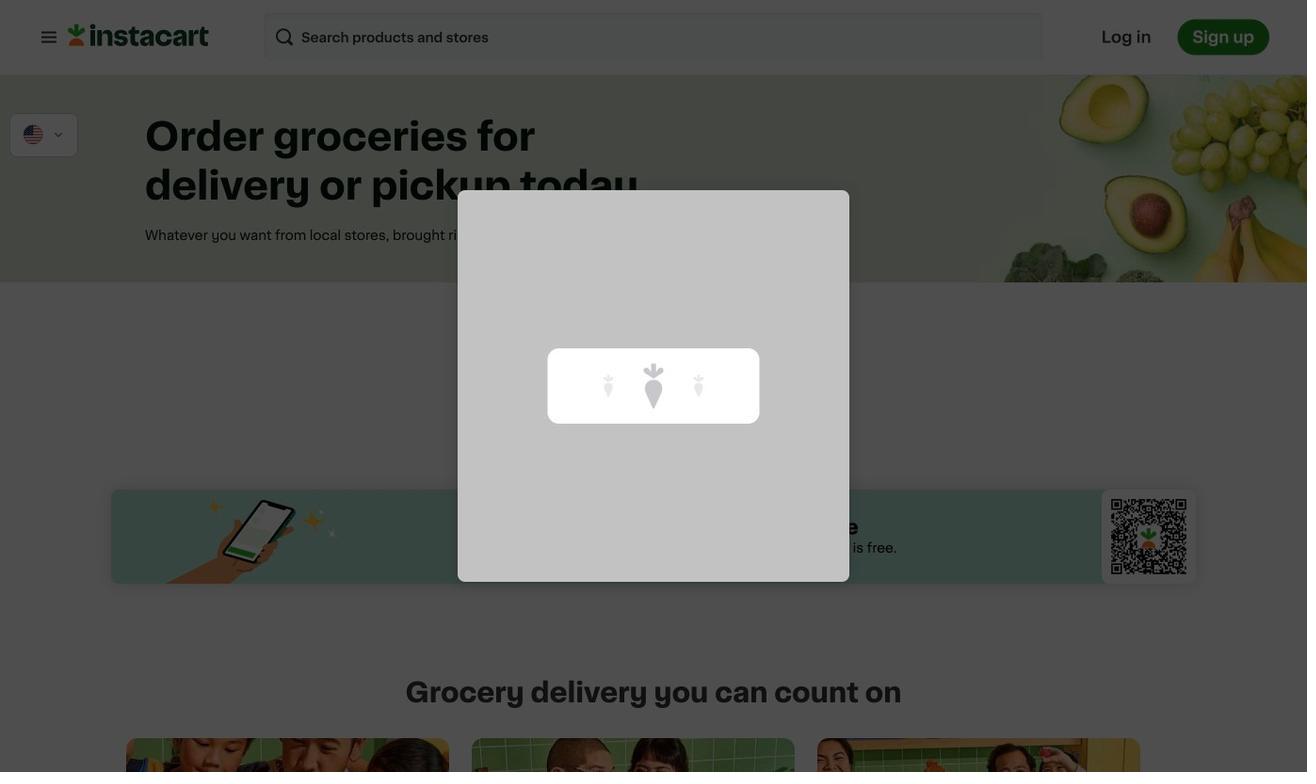 Task type: vqa. For each thing, say whether or not it's contained in the screenshot.
the Instacart home image
yes



Task type: describe. For each thing, give the bounding box(es) containing it.
instacart home image
[[68, 24, 209, 47]]

open main menu image
[[38, 26, 60, 49]]

qr code image
[[1102, 490, 1197, 584]]

united states element
[[22, 123, 45, 147]]



